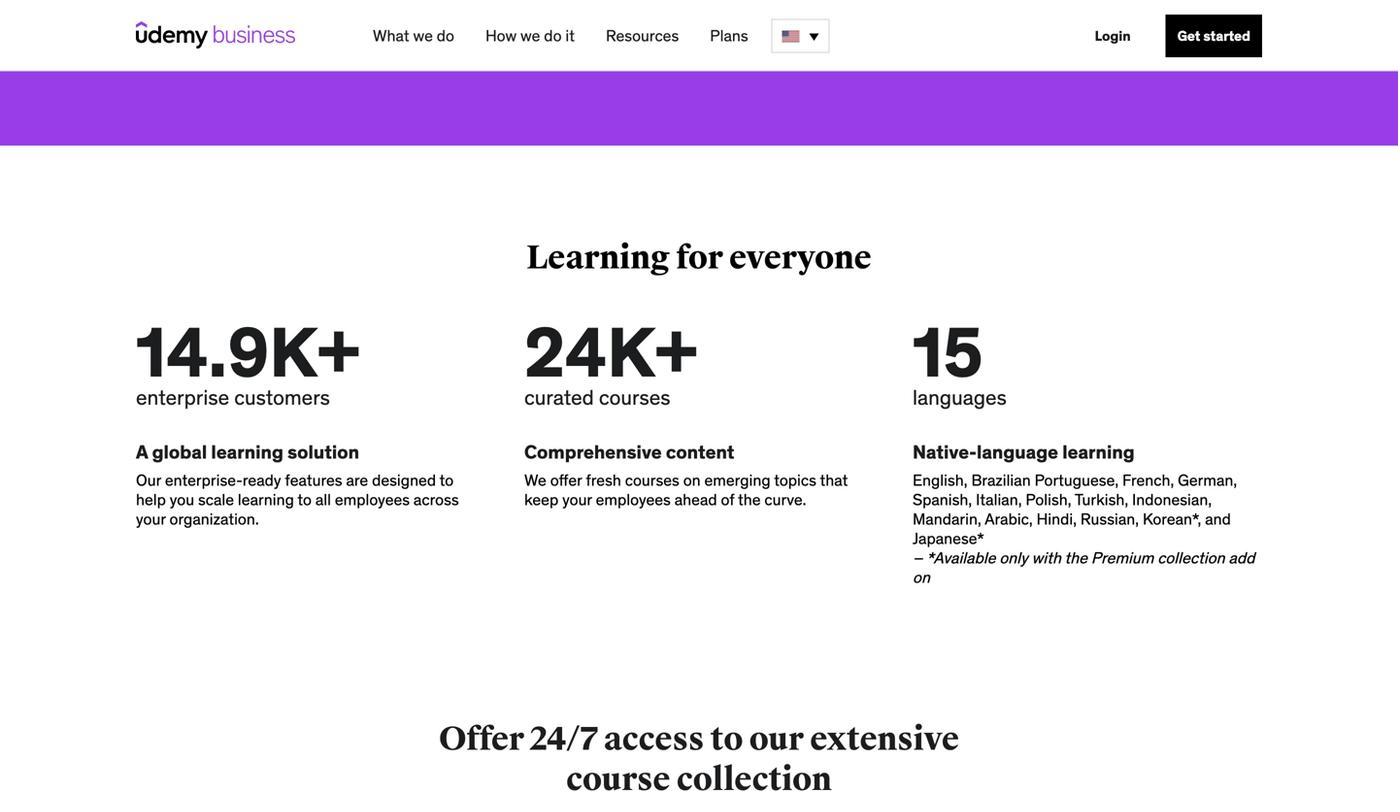 Task type: vqa. For each thing, say whether or not it's contained in the screenshot.
'on'
yes



Task type: describe. For each thing, give the bounding box(es) containing it.
korean*,
[[1143, 509, 1201, 529]]

keep
[[524, 490, 559, 510]]

login button
[[1083, 15, 1143, 57]]

portuguese,
[[1035, 470, 1119, 490]]

employees inside comprehensive content we offer fresh courses on emerging topics that keep your employees ahead of the curve.
[[596, 490, 671, 510]]

everyone
[[729, 238, 872, 278]]

plans button
[[702, 18, 756, 53]]

it
[[565, 26, 575, 46]]

indonesian,
[[1132, 490, 1212, 510]]

all
[[315, 490, 331, 510]]

*available
[[927, 548, 996, 568]]

only
[[999, 548, 1028, 568]]

offer 24/7 access to our extensive course collection
[[439, 719, 959, 791]]

spanish,
[[913, 490, 972, 510]]

how we do it
[[485, 26, 575, 46]]

your inside a global learning solution our enterprise-ready features are designed to help you scale learning to all employees across your organization.
[[136, 509, 166, 529]]

through
[[1117, 12, 1182, 35]]

hindi,
[[1037, 509, 1077, 529]]

languages
[[913, 385, 1007, 410]]

business
[[970, 12, 1043, 35]]

curated
[[524, 385, 594, 410]]

curated courses
[[524, 385, 670, 410]]

resources
[[606, 26, 679, 46]]

what
[[373, 26, 409, 46]]

russian,
[[1081, 509, 1139, 529]]

you
[[170, 490, 194, 510]]

italian,
[[976, 490, 1022, 510]]

1 horizontal spatial to
[[440, 470, 454, 490]]

revenue
[[1047, 12, 1113, 35]]

our
[[749, 719, 804, 760]]

increase
[[895, 12, 965, 35]]

curve.
[[765, 490, 806, 510]]

global
[[152, 440, 207, 464]]

your inside comprehensive content we offer fresh courses on emerging topics that keep your employees ahead of the curve.
[[562, 490, 592, 510]]

the inside native-language learning english, brazilian portuguese, french, german, spanish, italian, polish, turkish, indonesian, mandarin, arabic, hindi, russian, korean*, and japanese* – *available only with the premium collection add on
[[1065, 548, 1088, 568]]

learning for 15
[[1062, 440, 1135, 464]]

the inside comprehensive content we offer fresh courses on emerging topics that keep your employees ahead of the curve.
[[738, 490, 761, 510]]

of
[[721, 490, 734, 510]]

offer
[[550, 470, 582, 490]]

24k+
[[524, 310, 698, 395]]

enterprise customers
[[136, 385, 330, 410]]

we for what
[[413, 26, 433, 46]]

get started link
[[1166, 15, 1262, 57]]

what we do
[[373, 26, 454, 46]]

that
[[820, 470, 848, 490]]

offer
[[439, 719, 524, 760]]

premium
[[1091, 548, 1154, 568]]

fresh
[[586, 470, 621, 490]]

collection inside offer 24/7 access to our extensive course collection
[[677, 760, 832, 791]]

ahead
[[675, 490, 717, 510]]

extensive
[[810, 719, 959, 760]]

japanese*
[[913, 529, 984, 549]]

do for how we do it
[[544, 26, 562, 46]]

german,
[[1178, 470, 1237, 490]]

brazilian
[[971, 470, 1031, 490]]

employees inside a global learning solution our enterprise-ready features are designed to help you scale learning to all employees across your organization.
[[335, 490, 410, 510]]

15
[[913, 310, 983, 395]]

learning right scale
[[238, 490, 294, 510]]

mandarin,
[[913, 509, 981, 529]]

native-
[[913, 440, 977, 464]]

we for how
[[520, 26, 540, 46]]

course
[[566, 760, 670, 791]]

collection inside native-language learning english, brazilian portuguese, french, german, spanish, italian, polish, turkish, indonesian, mandarin, arabic, hindi, russian, korean*, and japanese* – *available only with the premium collection add on
[[1158, 548, 1225, 568]]

get started
[[1177, 27, 1251, 45]]

turkish,
[[1075, 490, 1128, 510]]

to inside offer 24/7 access to our extensive course collection
[[710, 719, 743, 760]]



Task type: locate. For each thing, give the bounding box(es) containing it.
courses inside comprehensive content we offer fresh courses on emerging topics that keep your employees ahead of the curve.
[[625, 470, 680, 490]]

scale
[[198, 490, 234, 510]]

a global learning solution our enterprise-ready features are designed to help you scale learning to all employees across your organization.
[[136, 440, 459, 529]]

enterprise-
[[165, 470, 243, 490]]

customers
[[234, 385, 330, 410]]

1 vertical spatial collection
[[677, 760, 832, 791]]

1 vertical spatial courses
[[625, 470, 680, 490]]

to right 'designed'
[[440, 470, 454, 490]]

2 employees from the left
[[596, 490, 671, 510]]

the
[[738, 490, 761, 510], [1065, 548, 1088, 568]]

add
[[1229, 548, 1255, 568]]

1 horizontal spatial do
[[544, 26, 562, 46]]

learning
[[211, 440, 283, 464], [1062, 440, 1135, 464], [238, 490, 294, 510]]

14.9k+
[[136, 310, 360, 395]]

0 vertical spatial on
[[683, 470, 701, 490]]

1 horizontal spatial collection
[[1158, 548, 1225, 568]]

employees right all
[[335, 490, 410, 510]]

0 horizontal spatial to
[[298, 490, 312, 510]]

on down the japanese*
[[913, 568, 930, 587]]

comprehensive content we offer fresh courses on emerging topics that keep your employees ahead of the curve.
[[524, 440, 848, 510]]

1 vertical spatial on
[[913, 568, 930, 587]]

1 we from the left
[[413, 26, 433, 46]]

2 we from the left
[[520, 26, 540, 46]]

comprehensive
[[524, 440, 662, 464]]

2 horizontal spatial to
[[710, 719, 743, 760]]

0 horizontal spatial collection
[[677, 760, 832, 791]]

courses up comprehensive
[[599, 385, 670, 410]]

do right the what
[[437, 26, 454, 46]]

designed
[[372, 470, 436, 490]]

language
[[977, 440, 1058, 464]]

innovation
[[895, 35, 981, 58]]

what we do button
[[365, 18, 462, 53]]

we right "how"
[[520, 26, 540, 46]]

0 horizontal spatial we
[[413, 26, 433, 46]]

we
[[524, 470, 546, 490]]

udemy business image
[[136, 21, 295, 49]]

0 horizontal spatial the
[[738, 490, 761, 510]]

we
[[413, 26, 433, 46], [520, 26, 540, 46]]

login
[[1095, 27, 1131, 45]]

learning for 14.9k+
[[211, 440, 283, 464]]

do left the it
[[544, 26, 562, 46]]

plans
[[710, 26, 748, 46]]

1 horizontal spatial we
[[520, 26, 540, 46]]

24/7
[[531, 719, 598, 760]]

0 horizontal spatial on
[[683, 470, 701, 490]]

to left all
[[298, 490, 312, 510]]

on
[[683, 470, 701, 490], [913, 568, 930, 587]]

to
[[440, 470, 454, 490], [298, 490, 312, 510], [710, 719, 743, 760]]

2 do from the left
[[544, 26, 562, 46]]

your left you
[[136, 509, 166, 529]]

organization.
[[169, 509, 259, 529]]

your
[[562, 490, 592, 510], [136, 509, 166, 529]]

native-language learning english, brazilian portuguese, french, german, spanish, italian, polish, turkish, indonesian, mandarin, arabic, hindi, russian, korean*, and japanese* – *available only with the premium collection add on
[[913, 440, 1255, 587]]

to left 'our'
[[710, 719, 743, 760]]

polish,
[[1026, 490, 1072, 510]]

1 horizontal spatial employees
[[596, 490, 671, 510]]

solution
[[288, 440, 359, 464]]

menu navigation
[[357, 0, 1262, 72]]

collection
[[1158, 548, 1225, 568], [677, 760, 832, 791]]

1 vertical spatial the
[[1065, 548, 1088, 568]]

learning up ready
[[211, 440, 283, 464]]

–
[[913, 548, 923, 568]]

features
[[285, 470, 342, 490]]

access
[[604, 719, 704, 760]]

content
[[666, 440, 735, 464]]

how we do it button
[[478, 18, 583, 53]]

0 horizontal spatial employees
[[335, 490, 410, 510]]

how
[[485, 26, 517, 46]]

the right with
[[1065, 548, 1088, 568]]

do for what we do
[[437, 26, 454, 46]]

0 horizontal spatial your
[[136, 509, 166, 529]]

on inside comprehensive content we offer fresh courses on emerging topics that keep your employees ahead of the curve.
[[683, 470, 701, 490]]

across
[[414, 490, 459, 510]]

started
[[1204, 27, 1251, 45]]

learning for everyone
[[527, 238, 872, 278]]

for
[[676, 238, 723, 278]]

1 horizontal spatial your
[[562, 490, 592, 510]]

on inside native-language learning english, brazilian portuguese, french, german, spanish, italian, polish, turkish, indonesian, mandarin, arabic, hindi, russian, korean*, and japanese* – *available only with the premium collection add on
[[913, 568, 930, 587]]

are
[[346, 470, 368, 490]]

ready
[[243, 470, 281, 490]]

on down content on the bottom
[[683, 470, 701, 490]]

0 vertical spatial courses
[[599, 385, 670, 410]]

emerging
[[704, 470, 771, 490]]

0 horizontal spatial do
[[437, 26, 454, 46]]

english,
[[913, 470, 968, 490]]

get
[[1177, 27, 1200, 45]]

a
[[136, 440, 148, 464]]

resources button
[[598, 18, 687, 53]]

learning up portuguese,
[[1062, 440, 1135, 464]]

courses
[[599, 385, 670, 410], [625, 470, 680, 490]]

with
[[1032, 548, 1061, 568]]

0 vertical spatial the
[[738, 490, 761, 510]]

and
[[1205, 509, 1231, 529]]

learning
[[527, 238, 670, 278]]

enterprise
[[136, 385, 229, 410]]

our
[[136, 470, 161, 490]]

increase business revenue through innovation
[[895, 12, 1182, 58]]

we right the what
[[413, 26, 433, 46]]

arabic,
[[985, 509, 1033, 529]]

your right keep
[[562, 490, 592, 510]]

1 horizontal spatial on
[[913, 568, 930, 587]]

1 horizontal spatial the
[[1065, 548, 1088, 568]]

learning inside native-language learning english, brazilian portuguese, french, german, spanish, italian, polish, turkish, indonesian, mandarin, arabic, hindi, russian, korean*, and japanese* – *available only with the premium collection add on
[[1062, 440, 1135, 464]]

0 vertical spatial collection
[[1158, 548, 1225, 568]]

french,
[[1122, 470, 1174, 490]]

employees down comprehensive
[[596, 490, 671, 510]]

1 do from the left
[[437, 26, 454, 46]]

the right of at the right bottom
[[738, 490, 761, 510]]

courses right fresh at the left of the page
[[625, 470, 680, 490]]

help
[[136, 490, 166, 510]]

do
[[437, 26, 454, 46], [544, 26, 562, 46]]

topics
[[774, 470, 816, 490]]

1 employees from the left
[[335, 490, 410, 510]]



